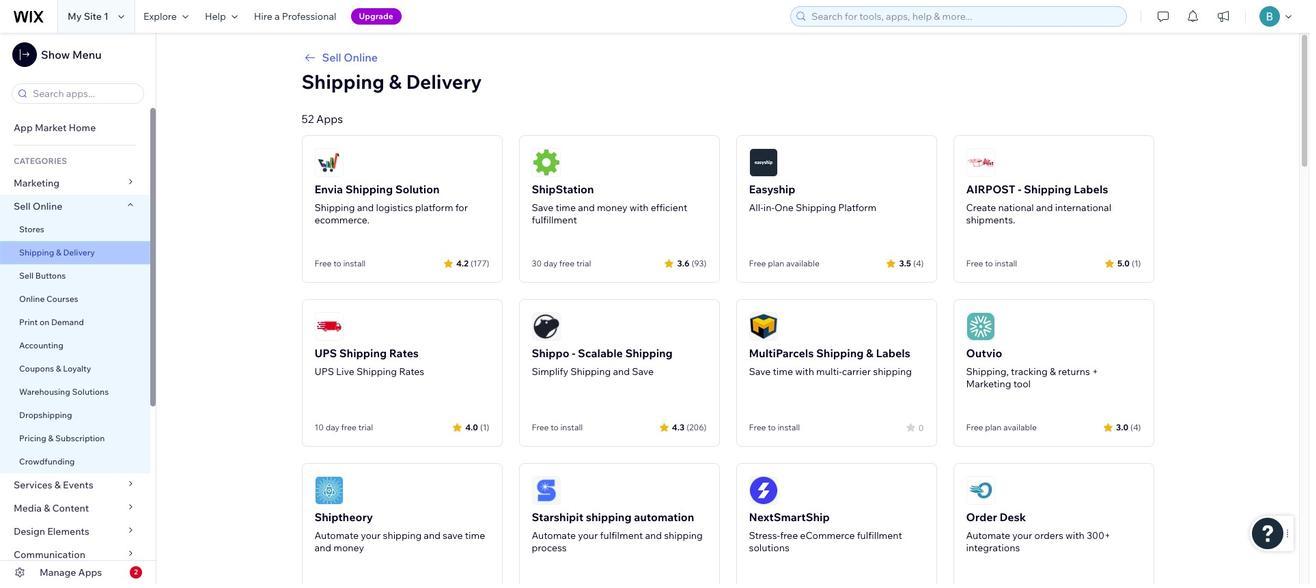 Task type: describe. For each thing, give the bounding box(es) containing it.
& inside the pricing & subscription link
[[48, 433, 54, 444]]

& down the upgrade button
[[389, 70, 402, 94]]

help button
[[197, 0, 246, 33]]

multi-
[[817, 366, 842, 378]]

money inside shiptheory automate your shipping and save time and money
[[334, 542, 364, 554]]

& inside media & content link
[[44, 502, 50, 515]]

multiparcels
[[749, 346, 814, 360]]

free for outvio
[[967, 422, 984, 433]]

52
[[302, 112, 314, 126]]

trial for rates
[[359, 422, 373, 433]]

free for easyship
[[749, 258, 766, 269]]

starshipit shipping automation logo image
[[532, 476, 561, 505]]

carrier
[[842, 366, 871, 378]]

(177)
[[471, 258, 490, 268]]

Search for tools, apps, help & more... field
[[808, 7, 1123, 26]]

tracking
[[1011, 366, 1048, 378]]

on
[[40, 317, 49, 327]]

3.5
[[900, 258, 912, 268]]

accounting
[[19, 340, 63, 351]]

dropshipping
[[19, 410, 72, 420]]

solution
[[395, 182, 440, 196]]

available for outvio
[[1004, 422, 1037, 433]]

free for airpost - shipping labels
[[967, 258, 984, 269]]

0 vertical spatial sell online
[[322, 51, 378, 64]]

1 vertical spatial sell online link
[[0, 195, 150, 218]]

buttons
[[35, 271, 66, 281]]

install for airpost
[[995, 258, 1018, 269]]

for
[[456, 202, 468, 214]]

(4) for outvio
[[1131, 422, 1142, 432]]

design
[[14, 526, 45, 538]]

pricing & subscription link
[[0, 427, 150, 450]]

app market home
[[14, 122, 96, 134]]

nextsmartship logo image
[[749, 476, 778, 505]]

free for shippo - scalable shipping
[[532, 422, 549, 433]]

1 ups from the top
[[315, 346, 337, 360]]

hire a professional link
[[246, 0, 345, 33]]

& inside outvio shipping, tracking & returns + marketing  tool
[[1050, 366, 1057, 378]]

save inside shipstation save time and money with efficient fulfillment
[[532, 202, 554, 214]]

airpost - shipping labels create national and international shipments.
[[967, 182, 1112, 226]]

1 horizontal spatial delivery
[[406, 70, 482, 94]]

outvio logo image
[[967, 312, 995, 341]]

national
[[999, 202, 1034, 214]]

(93)
[[692, 258, 707, 268]]

professional
[[282, 10, 337, 23]]

10
[[315, 422, 324, 433]]

content
[[52, 502, 89, 515]]

shiptheory automate your shipping and save time and money
[[315, 510, 485, 554]]

shiptheory logo image
[[315, 476, 343, 505]]

save inside "multiparcels shipping & labels save time with multi-carrier shipping"
[[749, 366, 771, 378]]

sidebar element
[[0, 33, 156, 584]]

logistics
[[376, 202, 413, 214]]

desk
[[1000, 510, 1027, 524]]

2 vertical spatial online
[[19, 294, 45, 304]]

crowdfunding
[[19, 456, 75, 467]]

envia
[[315, 182, 343, 196]]

communication link
[[0, 543, 150, 567]]

sell online inside sidebar 'element'
[[14, 200, 62, 213]]

4.3 (206)
[[672, 422, 707, 432]]

to for envia
[[334, 258, 341, 269]]

2 vertical spatial sell
[[19, 271, 34, 281]]

and inside envia shipping solution shipping and logistics platform for ecommerce.
[[357, 202, 374, 214]]

free to install for multiparcels
[[749, 422, 800, 433]]

show menu
[[41, 48, 102, 62]]

demand
[[51, 317, 84, 327]]

services
[[14, 479, 52, 491]]

solutions
[[749, 542, 790, 554]]

30 day free trial
[[532, 258, 591, 269]]

shipping & delivery inside sidebar 'element'
[[19, 247, 95, 258]]

- for airpost
[[1018, 182, 1022, 196]]

stores
[[19, 224, 44, 234]]

platform
[[415, 202, 453, 214]]

app market home link
[[0, 116, 150, 139]]

to for airpost
[[986, 258, 993, 269]]

4.0
[[465, 422, 478, 432]]

design elements link
[[0, 520, 150, 543]]

10 day free trial
[[315, 422, 373, 433]]

pricing & subscription
[[19, 433, 105, 444]]

my site 1
[[68, 10, 109, 23]]

(1) for ups shipping rates
[[480, 422, 490, 432]]

shipping inside "multiparcels shipping & labels save time with multi-carrier shipping"
[[817, 346, 864, 360]]

free plan available for outvio
[[967, 422, 1037, 433]]

3.5 (4)
[[900, 258, 924, 268]]

1 horizontal spatial sell online link
[[302, 49, 1155, 66]]

4.3
[[672, 422, 685, 432]]

marketing inside sidebar 'element'
[[14, 177, 60, 189]]

coupons
[[19, 364, 54, 374]]

multiparcels shipping & labels logo image
[[749, 312, 778, 341]]

design elements
[[14, 526, 89, 538]]

nextsmartship
[[749, 510, 830, 524]]

free to install for airpost
[[967, 258, 1018, 269]]

trial for time
[[577, 258, 591, 269]]

shipping inside "multiparcels shipping & labels save time with multi-carrier shipping"
[[874, 366, 912, 378]]

events
[[63, 479, 93, 491]]

labels for multiparcels shipping & labels
[[876, 346, 911, 360]]

envia shipping solution shipping and logistics platform for ecommerce.
[[315, 182, 468, 226]]

& inside shipping & delivery link
[[56, 247, 61, 258]]

market
[[35, 122, 67, 134]]

shippo - scalable shipping logo image
[[532, 312, 561, 341]]

(206)
[[687, 422, 707, 432]]

explore
[[143, 10, 177, 23]]

courses
[[46, 294, 78, 304]]

and left save
[[424, 530, 441, 542]]

shiptheory
[[315, 510, 373, 524]]

easyship logo image
[[749, 148, 778, 177]]

your inside shiptheory automate your shipping and save time and money
[[361, 530, 381, 542]]

accounting link
[[0, 334, 150, 357]]

outvio
[[967, 346, 1003, 360]]

upgrade
[[359, 11, 393, 21]]

& inside services & events link
[[54, 479, 61, 491]]

delivery inside sidebar 'element'
[[63, 247, 95, 258]]

easyship all-in-one shipping platform
[[749, 182, 877, 214]]

plan for outvio
[[986, 422, 1002, 433]]

+
[[1093, 366, 1099, 378]]

menu
[[72, 48, 102, 62]]

with inside "multiparcels shipping & labels save time with multi-carrier shipping"
[[796, 366, 815, 378]]

available for easyship
[[787, 258, 820, 269]]

(4) for easyship
[[914, 258, 924, 268]]

and inside starshipit shipping automation automate your fulfilment and shipping process
[[645, 530, 662, 542]]

3.0 (4)
[[1117, 422, 1142, 432]]

your inside starshipit shipping automation automate your fulfilment and shipping process
[[578, 530, 598, 542]]

and inside shippo - scalable shipping simplify shipping and save
[[613, 366, 630, 378]]

52 apps
[[302, 112, 343, 126]]

4.2
[[456, 258, 469, 268]]

integrations
[[967, 542, 1020, 554]]

order
[[967, 510, 998, 524]]

4.0 (1)
[[465, 422, 490, 432]]

ecommerce
[[800, 530, 855, 542]]

save
[[443, 530, 463, 542]]

shipping up fulfilment
[[586, 510, 632, 524]]

2 ups from the top
[[315, 366, 334, 378]]

automation
[[634, 510, 695, 524]]

starshipit
[[532, 510, 584, 524]]

shipping up 'logistics'
[[346, 182, 393, 196]]

warehousing solutions link
[[0, 381, 150, 404]]

3.6 (93)
[[678, 258, 707, 268]]

warehousing
[[19, 387, 70, 397]]

money inside shipstation save time and money with efficient fulfillment
[[597, 202, 628, 214]]

free to install for envia
[[315, 258, 366, 269]]



Task type: locate. For each thing, give the bounding box(es) containing it.
shipping left save
[[383, 530, 422, 542]]

1 vertical spatial fulfillment
[[857, 530, 903, 542]]

time inside shipstation save time and money with efficient fulfillment
[[556, 202, 576, 214]]

- inside shippo - scalable shipping simplify shipping and save
[[572, 346, 576, 360]]

airpost - shipping labels logo image
[[967, 148, 995, 177]]

(1) right 4.0
[[480, 422, 490, 432]]

day right '10'
[[326, 422, 340, 433]]

and right national
[[1037, 202, 1053, 214]]

to for shippo
[[551, 422, 559, 433]]

1 automate from the left
[[315, 530, 359, 542]]

30
[[532, 258, 542, 269]]

save inside shippo - scalable shipping simplify shipping and save
[[632, 366, 654, 378]]

and down 'scalable'
[[613, 366, 630, 378]]

labels inside airpost - shipping labels create national and international shipments.
[[1074, 182, 1109, 196]]

shipping up national
[[1024, 182, 1072, 196]]

to down shipments.
[[986, 258, 993, 269]]

0 vertical spatial with
[[630, 202, 649, 214]]

delivery
[[406, 70, 482, 94], [63, 247, 95, 258]]

your inside order desk automate your orders with 300+ integrations
[[1013, 530, 1033, 542]]

free to install down simplify
[[532, 422, 583, 433]]

& inside coupons & loyalty link
[[56, 364, 61, 374]]

stress-
[[749, 530, 781, 542]]

0 horizontal spatial sell online
[[14, 200, 62, 213]]

0 vertical spatial free plan available
[[749, 258, 820, 269]]

pricing
[[19, 433, 46, 444]]

shipping,
[[967, 366, 1009, 378]]

0 vertical spatial marketing
[[14, 177, 60, 189]]

free down simplify
[[532, 422, 549, 433]]

apps for manage apps
[[78, 567, 102, 579]]

time inside "multiparcels shipping & labels save time with multi-carrier shipping"
[[773, 366, 793, 378]]

1 horizontal spatial -
[[1018, 182, 1022, 196]]

hire
[[254, 10, 273, 23]]

crowdfunding link
[[0, 450, 150, 474]]

rates
[[389, 346, 419, 360], [399, 366, 425, 378]]

available
[[787, 258, 820, 269], [1004, 422, 1037, 433]]

shipping & delivery down the upgrade button
[[302, 70, 482, 94]]

install for multiparcels
[[778, 422, 800, 433]]

labels
[[1074, 182, 1109, 196], [876, 346, 911, 360]]

0 horizontal spatial sell online link
[[0, 195, 150, 218]]

manage apps
[[40, 567, 102, 579]]

shipping right one
[[796, 202, 837, 214]]

1 horizontal spatial your
[[578, 530, 598, 542]]

1 horizontal spatial money
[[597, 202, 628, 214]]

day for save
[[544, 258, 558, 269]]

media & content link
[[0, 497, 150, 520]]

labels for airpost - shipping labels
[[1074, 182, 1109, 196]]

2 horizontal spatial free
[[781, 530, 798, 542]]

upgrade button
[[351, 8, 402, 25]]

- up national
[[1018, 182, 1022, 196]]

online up print on the bottom of the page
[[19, 294, 45, 304]]

2 vertical spatial free
[[781, 530, 798, 542]]

communication
[[14, 549, 88, 561]]

& up buttons
[[56, 247, 61, 258]]

free for 10
[[341, 422, 357, 433]]

1 vertical spatial day
[[326, 422, 340, 433]]

simplify
[[532, 366, 569, 378]]

(1)
[[1132, 258, 1142, 268], [480, 422, 490, 432]]

(4) right 3.0
[[1131, 422, 1142, 432]]

0 vertical spatial (4)
[[914, 258, 924, 268]]

online courses link
[[0, 288, 150, 311]]

free right '30'
[[560, 258, 575, 269]]

platform
[[839, 202, 877, 214]]

my
[[68, 10, 82, 23]]

free down nextsmartship
[[781, 530, 798, 542]]

free right '10'
[[341, 422, 357, 433]]

0 vertical spatial labels
[[1074, 182, 1109, 196]]

marketing down outvio
[[967, 378, 1012, 390]]

free to install for shippo
[[532, 422, 583, 433]]

fulfillment inside nextsmartship stress-free ecommerce fulfillment solutions
[[857, 530, 903, 542]]

2 vertical spatial with
[[1066, 530, 1085, 542]]

0 horizontal spatial (4)
[[914, 258, 924, 268]]

sell down professional at the top of the page
[[322, 51, 341, 64]]

categories
[[14, 156, 67, 166]]

0 horizontal spatial available
[[787, 258, 820, 269]]

3.6
[[678, 258, 690, 268]]

install for envia
[[343, 258, 366, 269]]

1 horizontal spatial (4)
[[1131, 422, 1142, 432]]

0 vertical spatial delivery
[[406, 70, 482, 94]]

print on demand link
[[0, 311, 150, 334]]

3 your from the left
[[1013, 530, 1033, 542]]

online courses
[[19, 294, 78, 304]]

0 vertical spatial shipping & delivery
[[302, 70, 482, 94]]

1 horizontal spatial time
[[556, 202, 576, 214]]

shipstation logo image
[[532, 148, 561, 177]]

300+
[[1087, 530, 1111, 542]]

money down shiptheory
[[334, 542, 364, 554]]

1 horizontal spatial available
[[1004, 422, 1037, 433]]

and down shiptheory
[[315, 542, 332, 554]]

& right pricing at bottom
[[48, 433, 54, 444]]

0 horizontal spatial your
[[361, 530, 381, 542]]

0 vertical spatial rates
[[389, 346, 419, 360]]

in-
[[764, 202, 775, 214]]

2 vertical spatial time
[[465, 530, 485, 542]]

install down simplify
[[561, 422, 583, 433]]

1 horizontal spatial automate
[[532, 530, 576, 542]]

0 horizontal spatial (1)
[[480, 422, 490, 432]]

1 vertical spatial with
[[796, 366, 815, 378]]

1 vertical spatial ups
[[315, 366, 334, 378]]

automate
[[315, 530, 359, 542], [532, 530, 576, 542], [967, 530, 1011, 542]]

sell
[[322, 51, 341, 64], [14, 200, 31, 213], [19, 271, 34, 281]]

0 horizontal spatial fulfillment
[[532, 214, 577, 226]]

shipping inside airpost - shipping labels create national and international shipments.
[[1024, 182, 1072, 196]]

shipping down envia
[[315, 202, 355, 214]]

(1) right 5.0
[[1132, 258, 1142, 268]]

0 vertical spatial money
[[597, 202, 628, 214]]

0
[[919, 423, 924, 433]]

shipping up live
[[340, 346, 387, 360]]

to
[[334, 258, 341, 269], [986, 258, 993, 269], [551, 422, 559, 433], [768, 422, 776, 433]]

and inside airpost - shipping labels create national and international shipments.
[[1037, 202, 1053, 214]]

sell up 'stores'
[[14, 200, 31, 213]]

automate down 'order'
[[967, 530, 1011, 542]]

starshipit shipping automation automate your fulfilment and shipping process
[[532, 510, 703, 554]]

shipments.
[[967, 214, 1016, 226]]

shipping right 'scalable'
[[626, 346, 673, 360]]

to down 'ecommerce.'
[[334, 258, 341, 269]]

with for shipstation
[[630, 202, 649, 214]]

shipping
[[302, 70, 385, 94], [346, 182, 393, 196], [1024, 182, 1072, 196], [315, 202, 355, 214], [796, 202, 837, 214], [19, 247, 54, 258], [340, 346, 387, 360], [626, 346, 673, 360], [817, 346, 864, 360], [357, 366, 397, 378], [571, 366, 611, 378]]

0 vertical spatial day
[[544, 258, 558, 269]]

scalable
[[578, 346, 623, 360]]

(4)
[[914, 258, 924, 268], [1131, 422, 1142, 432]]

1 horizontal spatial plan
[[986, 422, 1002, 433]]

2 horizontal spatial time
[[773, 366, 793, 378]]

0 horizontal spatial shipping & delivery
[[19, 247, 95, 258]]

time inside shiptheory automate your shipping and save time and money
[[465, 530, 485, 542]]

(1) for airpost - shipping labels
[[1132, 258, 1142, 268]]

- inside airpost - shipping labels create national and international shipments.
[[1018, 182, 1022, 196]]

available down 'tool'
[[1004, 422, 1037, 433]]

1 horizontal spatial apps
[[316, 112, 343, 126]]

0 vertical spatial -
[[1018, 182, 1022, 196]]

marketing inside outvio shipping, tracking & returns + marketing  tool
[[967, 378, 1012, 390]]

2 horizontal spatial with
[[1066, 530, 1085, 542]]

airpost
[[967, 182, 1016, 196]]

free plan available down one
[[749, 258, 820, 269]]

with left efficient
[[630, 202, 649, 214]]

0 horizontal spatial free plan available
[[749, 258, 820, 269]]

labels inside "multiparcels shipping & labels save time with multi-carrier shipping"
[[876, 346, 911, 360]]

0 horizontal spatial money
[[334, 542, 364, 554]]

free to install down shipments.
[[967, 258, 1018, 269]]

0 horizontal spatial free
[[341, 422, 357, 433]]

automate down "starshipit" at the left bottom of page
[[532, 530, 576, 542]]

trial right '10'
[[359, 422, 373, 433]]

1 vertical spatial money
[[334, 542, 364, 554]]

coupons & loyalty link
[[0, 357, 150, 381]]

1 horizontal spatial sell online
[[322, 51, 378, 64]]

1 horizontal spatial day
[[544, 258, 558, 269]]

automate inside starshipit shipping automation automate your fulfilment and shipping process
[[532, 530, 576, 542]]

marketing
[[14, 177, 60, 189], [967, 378, 1012, 390]]

available down one
[[787, 258, 820, 269]]

with left multi-
[[796, 366, 815, 378]]

free for envia shipping solution
[[315, 258, 332, 269]]

free for nextsmartship
[[781, 530, 798, 542]]

to for multiparcels
[[768, 422, 776, 433]]

install up nextsmartship logo
[[778, 422, 800, 433]]

free right 0
[[967, 422, 984, 433]]

1 vertical spatial apps
[[78, 567, 102, 579]]

help
[[205, 10, 226, 23]]

1 horizontal spatial (1)
[[1132, 258, 1142, 268]]

2 horizontal spatial save
[[749, 366, 771, 378]]

1 vertical spatial (4)
[[1131, 422, 1142, 432]]

3.0
[[1117, 422, 1129, 432]]

trial right '30'
[[577, 258, 591, 269]]

day right '30'
[[544, 258, 558, 269]]

free plan available for easyship
[[749, 258, 820, 269]]

shipping & delivery link
[[0, 241, 150, 264]]

1 vertical spatial time
[[773, 366, 793, 378]]

- for shippo
[[572, 346, 576, 360]]

shipping right live
[[357, 366, 397, 378]]

to down simplify
[[551, 422, 559, 433]]

1 vertical spatial -
[[572, 346, 576, 360]]

sell online down the upgrade button
[[322, 51, 378, 64]]

0 horizontal spatial delivery
[[63, 247, 95, 258]]

loyalty
[[63, 364, 91, 374]]

a
[[275, 10, 280, 23]]

3 automate from the left
[[967, 530, 1011, 542]]

1 vertical spatial online
[[33, 200, 62, 213]]

and down the automation
[[645, 530, 662, 542]]

free for multiparcels shipping & labels
[[749, 422, 766, 433]]

shipping & delivery up buttons
[[19, 247, 95, 258]]

apps right 52
[[316, 112, 343, 126]]

online up 'stores'
[[33, 200, 62, 213]]

0 vertical spatial trial
[[577, 258, 591, 269]]

0 vertical spatial sell
[[322, 51, 341, 64]]

shipping
[[874, 366, 912, 378], [586, 510, 632, 524], [383, 530, 422, 542], [664, 530, 703, 542]]

ups shipping rates logo image
[[315, 312, 343, 341]]

1 horizontal spatial trial
[[577, 258, 591, 269]]

with
[[630, 202, 649, 214], [796, 366, 815, 378], [1066, 530, 1085, 542]]

0 vertical spatial apps
[[316, 112, 343, 126]]

plan for easyship
[[768, 258, 785, 269]]

1 vertical spatial (1)
[[480, 422, 490, 432]]

0 vertical spatial online
[[344, 51, 378, 64]]

shipstation
[[532, 182, 594, 196]]

& left loyalty
[[56, 364, 61, 374]]

fulfilment
[[600, 530, 643, 542]]

one
[[775, 202, 794, 214]]

0 vertical spatial plan
[[768, 258, 785, 269]]

0 vertical spatial time
[[556, 202, 576, 214]]

1 vertical spatial delivery
[[63, 247, 95, 258]]

your down shiptheory
[[361, 530, 381, 542]]

0 horizontal spatial -
[[572, 346, 576, 360]]

your down desk
[[1013, 530, 1033, 542]]

(4) right 3.5
[[914, 258, 924, 268]]

coupons & loyalty
[[19, 364, 91, 374]]

1 vertical spatial sell online
[[14, 200, 62, 213]]

marketing down categories
[[14, 177, 60, 189]]

1 vertical spatial free
[[341, 422, 357, 433]]

show menu button
[[12, 42, 102, 67]]

free down shipments.
[[967, 258, 984, 269]]

& left returns
[[1050, 366, 1057, 378]]

& up carrier
[[867, 346, 874, 360]]

shipping up 52 apps
[[302, 70, 385, 94]]

dropshipping link
[[0, 404, 150, 427]]

install for shippo
[[561, 422, 583, 433]]

1 vertical spatial free plan available
[[967, 422, 1037, 433]]

1 vertical spatial rates
[[399, 366, 425, 378]]

and
[[357, 202, 374, 214], [578, 202, 595, 214], [1037, 202, 1053, 214], [613, 366, 630, 378], [424, 530, 441, 542], [645, 530, 662, 542], [315, 542, 332, 554]]

fulfillment inside shipstation save time and money with efficient fulfillment
[[532, 214, 577, 226]]

1 horizontal spatial free
[[560, 258, 575, 269]]

shipping down 'scalable'
[[571, 366, 611, 378]]

Search apps... field
[[29, 84, 139, 103]]

1 your from the left
[[361, 530, 381, 542]]

hire a professional
[[254, 10, 337, 23]]

2 your from the left
[[578, 530, 598, 542]]

plan down shipping,
[[986, 422, 1002, 433]]

shipping right carrier
[[874, 366, 912, 378]]

returns
[[1059, 366, 1091, 378]]

sell left buttons
[[19, 271, 34, 281]]

1 horizontal spatial fulfillment
[[857, 530, 903, 542]]

- right the shippo
[[572, 346, 576, 360]]

order desk logo image
[[967, 476, 995, 505]]

ups left live
[[315, 366, 334, 378]]

shipping inside sidebar 'element'
[[19, 247, 54, 258]]

fulfillment right ecommerce
[[857, 530, 903, 542]]

install down 'ecommerce.'
[[343, 258, 366, 269]]

your left fulfilment
[[578, 530, 598, 542]]

0 horizontal spatial save
[[532, 202, 554, 214]]

with left 300+
[[1066, 530, 1085, 542]]

free
[[560, 258, 575, 269], [341, 422, 357, 433], [781, 530, 798, 542]]

all-
[[749, 202, 764, 214]]

shipping down 'stores'
[[19, 247, 54, 258]]

money left efficient
[[597, 202, 628, 214]]

0 horizontal spatial with
[[630, 202, 649, 214]]

free for 30
[[560, 258, 575, 269]]

apps inside sidebar 'element'
[[78, 567, 102, 579]]

sell online up 'stores'
[[14, 200, 62, 213]]

0 horizontal spatial day
[[326, 422, 340, 433]]

free to install down 'ecommerce.'
[[315, 258, 366, 269]]

0 horizontal spatial apps
[[78, 567, 102, 579]]

free to install up nextsmartship logo
[[749, 422, 800, 433]]

shipping & delivery
[[302, 70, 482, 94], [19, 247, 95, 258]]

time down the shipstation
[[556, 202, 576, 214]]

install down shipments.
[[995, 258, 1018, 269]]

& inside "multiparcels shipping & labels save time with multi-carrier shipping"
[[867, 346, 874, 360]]

1 vertical spatial available
[[1004, 422, 1037, 433]]

automate inside order desk automate your orders with 300+ integrations
[[967, 530, 1011, 542]]

process
[[532, 542, 567, 554]]

shipping inside easyship all-in-one shipping platform
[[796, 202, 837, 214]]

orders
[[1035, 530, 1064, 542]]

& right media
[[44, 502, 50, 515]]

5.0
[[1118, 258, 1130, 268]]

1 horizontal spatial with
[[796, 366, 815, 378]]

0 vertical spatial (1)
[[1132, 258, 1142, 268]]

free down all-
[[749, 258, 766, 269]]

1 horizontal spatial free plan available
[[967, 422, 1037, 433]]

manage
[[40, 567, 76, 579]]

0 vertical spatial available
[[787, 258, 820, 269]]

shipping inside shiptheory automate your shipping and save time and money
[[383, 530, 422, 542]]

to up nextsmartship logo
[[768, 422, 776, 433]]

apps right manage on the left of the page
[[78, 567, 102, 579]]

day
[[544, 258, 558, 269], [326, 422, 340, 433]]

2
[[134, 568, 138, 577]]

0 vertical spatial fulfillment
[[532, 214, 577, 226]]

0 horizontal spatial plan
[[768, 258, 785, 269]]

shipping down the automation
[[664, 530, 703, 542]]

international
[[1056, 202, 1112, 214]]

stores link
[[0, 218, 150, 241]]

2 horizontal spatial automate
[[967, 530, 1011, 542]]

& left events
[[54, 479, 61, 491]]

free inside nextsmartship stress-free ecommerce fulfillment solutions
[[781, 530, 798, 542]]

online down the upgrade button
[[344, 51, 378, 64]]

automate inside shiptheory automate your shipping and save time and money
[[315, 530, 359, 542]]

ups down ups shipping rates logo
[[315, 346, 337, 360]]

your
[[361, 530, 381, 542], [578, 530, 598, 542], [1013, 530, 1033, 542]]

time down 'multiparcels'
[[773, 366, 793, 378]]

0 vertical spatial sell online link
[[302, 49, 1155, 66]]

shippo
[[532, 346, 570, 360]]

automate down shiptheory
[[315, 530, 359, 542]]

with inside order desk automate your orders with 300+ integrations
[[1066, 530, 1085, 542]]

free right (206)
[[749, 422, 766, 433]]

0 vertical spatial free
[[560, 258, 575, 269]]

0 horizontal spatial marketing
[[14, 177, 60, 189]]

day for shipping
[[326, 422, 340, 433]]

time right save
[[465, 530, 485, 542]]

0 horizontal spatial automate
[[315, 530, 359, 542]]

1 vertical spatial trial
[[359, 422, 373, 433]]

plan down in-
[[768, 258, 785, 269]]

with inside shipstation save time and money with efficient fulfillment
[[630, 202, 649, 214]]

0 vertical spatial ups
[[315, 346, 337, 360]]

and inside shipstation save time and money with efficient fulfillment
[[578, 202, 595, 214]]

1 vertical spatial shipping & delivery
[[19, 247, 95, 258]]

0 horizontal spatial time
[[465, 530, 485, 542]]

free plan available down 'tool'
[[967, 422, 1037, 433]]

envia shipping solution logo image
[[315, 148, 343, 177]]

fulfillment down the shipstation
[[532, 214, 577, 226]]

1 horizontal spatial shipping & delivery
[[302, 70, 482, 94]]

1 vertical spatial plan
[[986, 422, 1002, 433]]

apps for 52 apps
[[316, 112, 343, 126]]

shipping up multi-
[[817, 346, 864, 360]]

create
[[967, 202, 997, 214]]

live
[[336, 366, 355, 378]]

order desk automate your orders with 300+ integrations
[[967, 510, 1111, 554]]

1 vertical spatial sell
[[14, 200, 31, 213]]

1 horizontal spatial labels
[[1074, 182, 1109, 196]]

with for order
[[1066, 530, 1085, 542]]

0 horizontal spatial labels
[[876, 346, 911, 360]]

and down the shipstation
[[578, 202, 595, 214]]

1 horizontal spatial save
[[632, 366, 654, 378]]

2 automate from the left
[[532, 530, 576, 542]]

and left 'logistics'
[[357, 202, 374, 214]]

free down 'ecommerce.'
[[315, 258, 332, 269]]

sell online
[[322, 51, 378, 64], [14, 200, 62, 213]]



Task type: vqa. For each thing, say whether or not it's contained in the screenshot.


